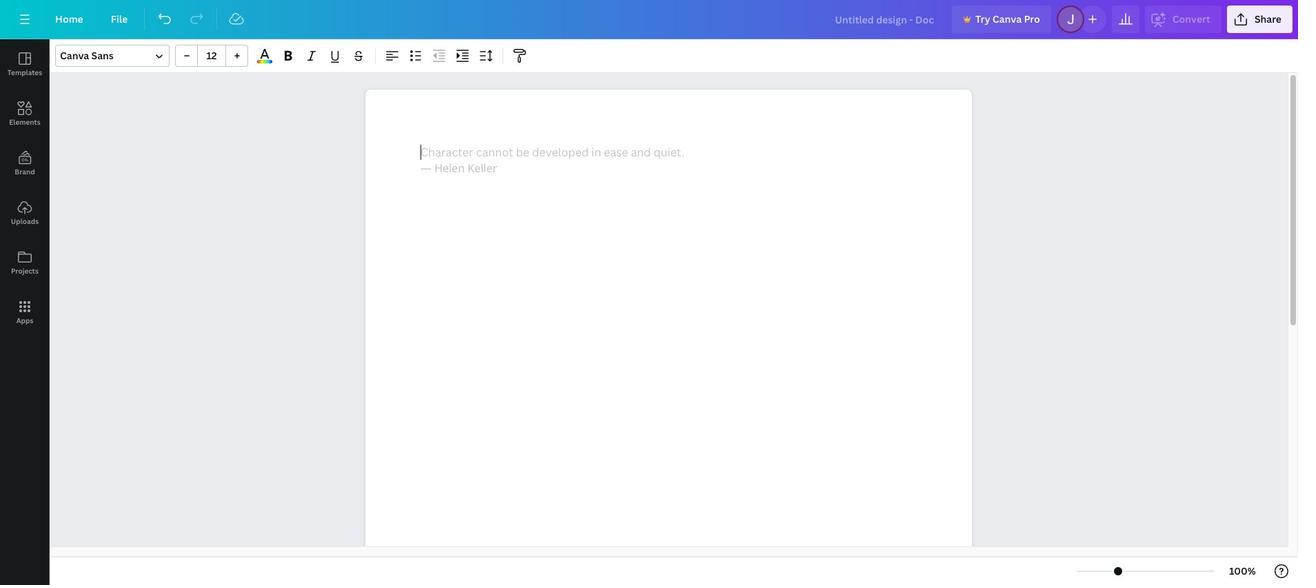 Task type: describe. For each thing, give the bounding box(es) containing it.
projects
[[11, 266, 39, 276]]

projects button
[[0, 238, 50, 288]]

main menu bar
[[0, 0, 1298, 39]]

try canva pro button
[[952, 6, 1051, 33]]

canva inside canva sans dropdown button
[[60, 49, 89, 62]]

convert button
[[1145, 6, 1222, 33]]

100% button
[[1221, 561, 1265, 583]]

uploads
[[11, 217, 39, 226]]

canva inside "try canva pro" button
[[993, 12, 1022, 26]]

templates
[[7, 68, 42, 77]]

home
[[55, 12, 83, 26]]

apps button
[[0, 288, 50, 337]]

pro
[[1024, 12, 1040, 26]]

uploads button
[[0, 188, 50, 238]]

– – number field
[[202, 49, 221, 62]]

home link
[[44, 6, 94, 33]]

color range image
[[257, 60, 272, 63]]

apps
[[16, 316, 33, 325]]

side panel tab list
[[0, 39, 50, 337]]

canva sans button
[[55, 45, 170, 67]]

file button
[[100, 6, 139, 33]]



Task type: locate. For each thing, give the bounding box(es) containing it.
0 vertical spatial canva
[[993, 12, 1022, 26]]

1 horizontal spatial canva
[[993, 12, 1022, 26]]

0 horizontal spatial canva
[[60, 49, 89, 62]]

canva
[[993, 12, 1022, 26], [60, 49, 89, 62]]

sans
[[91, 49, 114, 62]]

share
[[1255, 12, 1282, 26]]

try canva pro
[[976, 12, 1040, 26]]

100%
[[1230, 565, 1256, 578]]

elements button
[[0, 89, 50, 139]]

None text field
[[365, 90, 972, 585]]

file
[[111, 12, 128, 26]]

canva sans
[[60, 49, 114, 62]]

convert
[[1173, 12, 1211, 26]]

elements
[[9, 117, 40, 127]]

brand button
[[0, 139, 50, 188]]

1 vertical spatial canva
[[60, 49, 89, 62]]

brand
[[15, 167, 35, 177]]

Design title text field
[[824, 6, 947, 33]]

templates button
[[0, 39, 50, 89]]

share button
[[1227, 6, 1293, 33]]

canva left sans
[[60, 49, 89, 62]]

try
[[976, 12, 991, 26]]

canva right the try
[[993, 12, 1022, 26]]

group
[[175, 45, 248, 67]]



Task type: vqa. For each thing, say whether or not it's contained in the screenshot.
the Magic in Magic Media button
no



